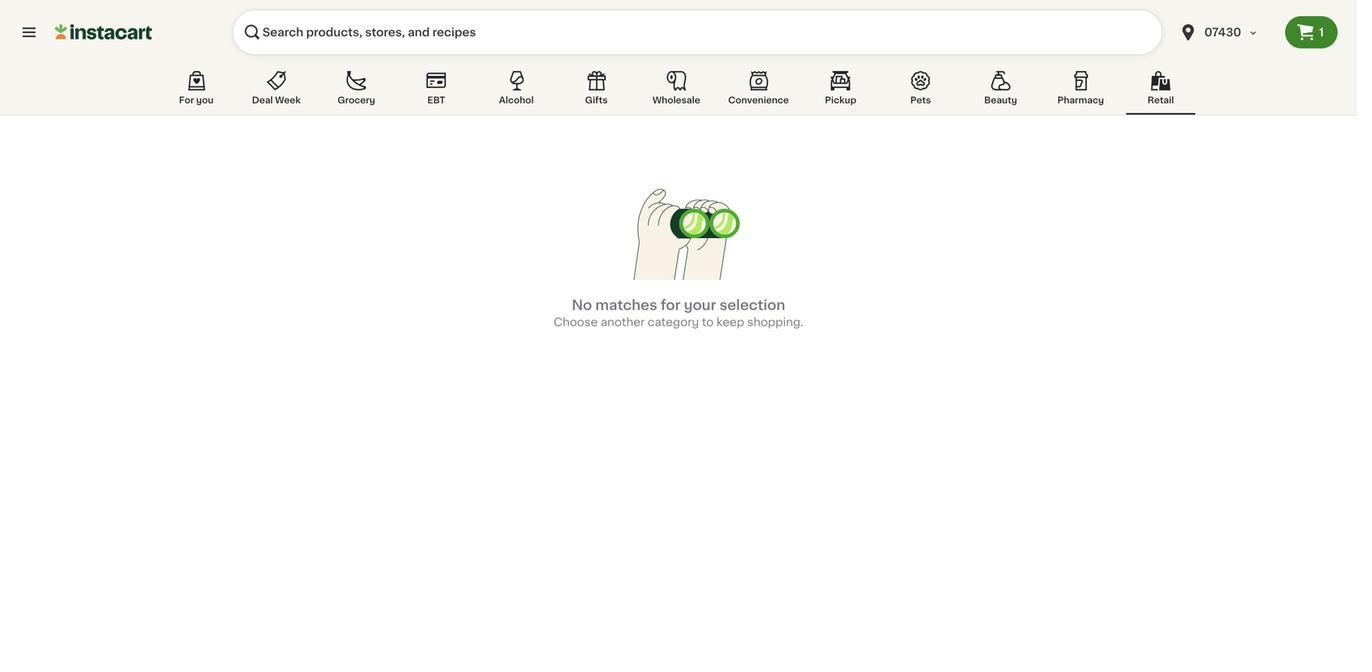 Task type: describe. For each thing, give the bounding box(es) containing it.
another
[[601, 317, 645, 328]]

beauty
[[984, 96, 1017, 105]]

gifts
[[585, 96, 608, 105]]

pets
[[910, 96, 931, 105]]

your
[[684, 298, 716, 312]]

pets button
[[886, 68, 955, 115]]

pharmacy
[[1057, 96, 1104, 105]]

for you button
[[162, 68, 231, 115]]

deal week button
[[242, 68, 311, 115]]

no
[[572, 298, 592, 312]]

ebt button
[[402, 68, 471, 115]]

shopping.
[[747, 317, 803, 328]]

ebt
[[427, 96, 445, 105]]

07430
[[1204, 27, 1241, 38]]

pickup button
[[806, 68, 875, 115]]

1 button
[[1285, 16, 1338, 48]]

deal week
[[252, 96, 301, 105]]

matches
[[595, 298, 657, 312]]

pharmacy button
[[1046, 68, 1116, 115]]

for you
[[179, 96, 214, 105]]

grocery
[[338, 96, 375, 105]]

wholesale button
[[642, 68, 711, 115]]

convenience
[[728, 96, 789, 105]]

for
[[179, 96, 194, 105]]

1 07430 button from the left
[[1169, 10, 1285, 55]]

convenience button
[[722, 68, 795, 115]]

alcohol
[[499, 96, 534, 105]]



Task type: vqa. For each thing, say whether or not it's contained in the screenshot.
Pets
yes



Task type: locate. For each thing, give the bounding box(es) containing it.
gifts button
[[562, 68, 631, 115]]

pickup
[[825, 96, 856, 105]]

choose
[[554, 317, 598, 328]]

retail button
[[1126, 68, 1196, 115]]

Search field
[[233, 10, 1162, 55]]

keep
[[716, 317, 744, 328]]

alcohol button
[[482, 68, 551, 115]]

you
[[196, 96, 214, 105]]

07430 button
[[1169, 10, 1285, 55], [1179, 10, 1276, 55]]

deal
[[252, 96, 273, 105]]

retail
[[1148, 96, 1174, 105]]

wholesale
[[653, 96, 700, 105]]

week
[[275, 96, 301, 105]]

None search field
[[233, 10, 1162, 55]]

1
[[1319, 27, 1324, 38]]

to
[[702, 317, 714, 328]]

instacart image
[[55, 23, 152, 42]]

no matches for your selection choose another category to keep shopping.
[[554, 298, 803, 328]]

for
[[661, 298, 681, 312]]

2 07430 button from the left
[[1179, 10, 1276, 55]]

beauty button
[[966, 68, 1035, 115]]

selection
[[720, 298, 785, 312]]

shop categories tab list
[[162, 68, 1196, 115]]

grocery button
[[322, 68, 391, 115]]

category
[[648, 317, 699, 328]]



